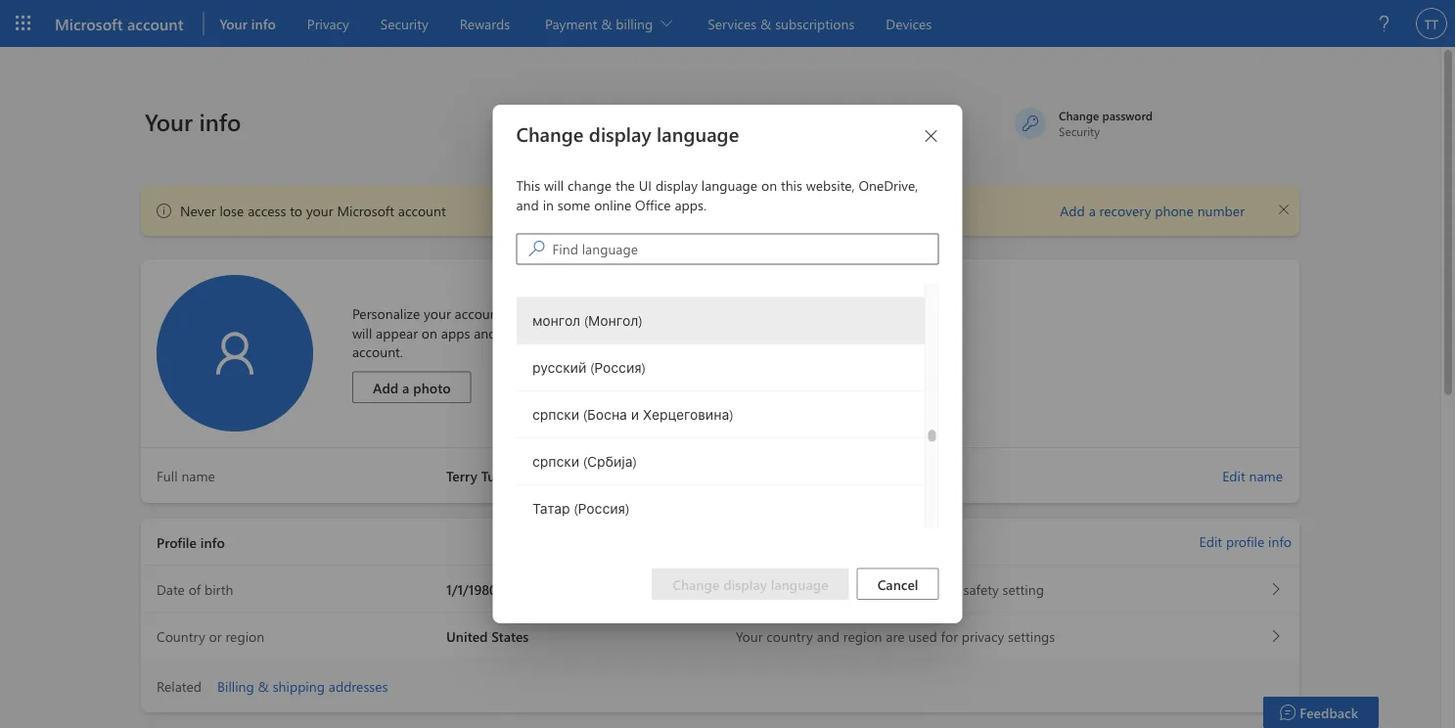 Task type: locate. For each thing, give the bounding box(es) containing it.
1 horizontal spatial of
[[797, 580, 809, 598]]

and right country
[[817, 627, 840, 645]]

1 horizontal spatial a
[[536, 304, 543, 323]]

(россия) down (србија)
[[573, 500, 629, 518]]

name up the edit profile info
[[1249, 467, 1283, 485]]

a left recovery
[[1089, 202, 1096, 220]]

русский (россия)
[[532, 359, 645, 377]]

photo down apps
[[413, 378, 451, 396]]

2 name from the left
[[181, 467, 215, 485]]

1 horizontal spatial used
[[909, 627, 937, 645]]

language inside this will change the ui display language on this website, onedrive, and in some online office apps.
[[702, 176, 758, 194]]

& right billing
[[258, 677, 269, 695]]

0 vertical spatial profile
[[620, 304, 659, 323]]

2 vertical spatial your
[[601, 324, 628, 342]]

info inside "button"
[[1268, 532, 1292, 550]]

terry
[[446, 467, 477, 485]]

2 vertical spatial and
[[817, 627, 840, 645]]

billing & shipping addresses
[[217, 677, 388, 695]]

1 vertical spatial for
[[941, 627, 958, 645]]

change display language up the at the top left
[[516, 121, 739, 147]]

1 vertical spatial on
[[422, 324, 437, 342]]

add a recovery phone number link
[[1060, 201, 1245, 220]]

1 horizontal spatial change
[[673, 575, 720, 593]]

rewards
[[460, 14, 510, 32]]

1 horizontal spatial photo
[[662, 304, 699, 323]]

0 vertical spatial edit
[[1223, 467, 1246, 485]]

edit
[[1223, 467, 1246, 485], [1199, 532, 1222, 550]]

0 horizontal spatial will
[[352, 324, 372, 342]]

0 horizontal spatial and
[[474, 324, 497, 342]]

0 horizontal spatial name
[[181, 467, 215, 485]]

српски (босна и херцеговина)
[[532, 406, 733, 424]]

feedback button
[[1264, 697, 1379, 728]]

will up account.
[[352, 324, 372, 342]]

1 horizontal spatial and
[[516, 195, 539, 213]]

add left recovery
[[1060, 202, 1085, 220]]

services & subscriptions link
[[700, 0, 863, 47]]

1 horizontal spatial profile
[[1226, 532, 1265, 550]]

name for full name
[[181, 467, 215, 485]]

account
[[127, 13, 183, 34], [398, 202, 446, 220], [455, 304, 503, 323], [912, 580, 960, 598]]

2 horizontal spatial and
[[817, 627, 840, 645]]

name right full
[[181, 467, 215, 485]]

add down account.
[[373, 378, 399, 396]]

your info link
[[212, 0, 284, 47]]

with
[[506, 304, 532, 323]]

0 vertical spatial will
[[544, 176, 564, 194]]

services
[[708, 14, 757, 32]]

1 vertical spatial used
[[909, 627, 937, 645]]

onedrive,
[[859, 176, 918, 194]]

and inside this will change the ui display language on this website, onedrive, and in some online office apps.
[[516, 195, 539, 213]]

0 horizontal spatial security
[[380, 14, 428, 32]]

2 horizontal spatial change
[[1059, 107, 1099, 123]]

is
[[846, 580, 855, 598]]

security
[[380, 14, 428, 32], [1059, 123, 1100, 138]]

0 vertical spatial српски
[[532, 406, 579, 424]]

your left date
[[736, 580, 763, 598]]

apps.
[[675, 195, 707, 213]]

of
[[189, 580, 201, 598], [797, 580, 809, 598]]

1 vertical spatial (россия)
[[573, 500, 629, 518]]

profile down edit name button at the right bottom of the page
[[1226, 532, 1265, 550]]

0 horizontal spatial a
[[402, 378, 410, 396]]

2 vertical spatial display
[[723, 575, 767, 593]]

on left "this"
[[761, 176, 777, 194]]

change left password
[[1059, 107, 1099, 123]]

1 horizontal spatial &
[[761, 14, 772, 32]]

add
[[1060, 202, 1085, 220], [373, 378, 399, 396]]

security left password
[[1059, 123, 1100, 138]]

settings
[[1008, 627, 1055, 645]]

1 vertical spatial српски
[[532, 453, 579, 471]]

photo
[[662, 304, 699, 323], [413, 378, 451, 396]]

2 vertical spatial microsoft
[[632, 324, 689, 342]]

change
[[1059, 107, 1099, 123], [516, 121, 584, 147], [673, 575, 720, 593]]

info down edit name button at the right bottom of the page
[[1268, 532, 1292, 550]]

0 vertical spatial microsoft
[[55, 13, 123, 34]]

2 horizontal spatial display
[[723, 575, 767, 593]]

language up this will change the ui display language on this website, onedrive, and in some online office apps.
[[657, 121, 739, 147]]

0 vertical spatial on
[[761, 176, 777, 194]]

2 vertical spatial language
[[771, 575, 829, 593]]

display up apps.
[[656, 176, 698, 194]]

1 horizontal spatial your
[[424, 304, 451, 323]]

billing & shipping addresses link
[[217, 677, 388, 695]]

change display language up country
[[673, 575, 829, 593]]

for up your country and region are used for privacy settings
[[891, 580, 908, 598]]

a inside button
[[402, 378, 410, 396]]

& inside services & subscriptions link
[[761, 14, 772, 32]]

add inside add a photo button
[[373, 378, 399, 396]]

change display language inside button
[[673, 575, 829, 593]]

in
[[543, 195, 554, 213]]

display up country
[[723, 575, 767, 593]]

2 српски from the top
[[532, 453, 579, 471]]

or
[[209, 627, 222, 645]]

for
[[891, 580, 908, 598], [941, 627, 958, 645]]

microsoft inside the personalize your account with a photo. your profile photo will appear on apps and devices that use your microsoft account.
[[632, 324, 689, 342]]

0 horizontal spatial add
[[373, 378, 399, 396]]

2 horizontal spatial microsoft
[[632, 324, 689, 342]]

photo right (монгол)
[[662, 304, 699, 323]]

edit inside edit profile info "button"
[[1199, 532, 1222, 550]]

your inside the personalize your account with a photo. your profile photo will appear on apps and devices that use your microsoft account.
[[589, 304, 616, 323]]

the
[[615, 176, 635, 194]]

date
[[767, 580, 793, 598]]

profile inside the personalize your account with a photo. your profile photo will appear on apps and devices that use your microsoft account.
[[620, 304, 659, 323]]

edit for edit profile info
[[1199, 532, 1222, 550]]

0 horizontal spatial display
[[589, 121, 651, 147]]

apps
[[441, 324, 470, 342]]

used for is
[[859, 580, 887, 598]]

edit down edit name button at the right bottom of the page
[[1199, 532, 1222, 550]]

0 vertical spatial photo
[[662, 304, 699, 323]]

security inside security 'link'
[[380, 14, 428, 32]]

used for are
[[909, 627, 937, 645]]

lose
[[220, 202, 244, 220]]

microsoft
[[55, 13, 123, 34], [337, 202, 394, 220], [632, 324, 689, 342]]

used right is
[[859, 580, 887, 598]]

name inside button
[[1249, 467, 1283, 485]]

your right "use"
[[601, 324, 628, 342]]

appear
[[376, 324, 418, 342]]

add a recovery phone number
[[1060, 202, 1245, 220]]

security right privacy
[[380, 14, 428, 32]]

0 vertical spatial a
[[1089, 202, 1096, 220]]

& for billing
[[258, 677, 269, 695]]

1 of from the left
[[189, 580, 201, 598]]


[[923, 128, 939, 144]]

name for edit name
[[1249, 467, 1283, 485]]

a down account.
[[402, 378, 410, 396]]

country or region
[[157, 627, 264, 645]]

date of birth
[[157, 580, 233, 598]]

0 horizontal spatial microsoft
[[55, 13, 123, 34]]

2 region from the left
[[843, 627, 882, 645]]

your info up never
[[145, 105, 241, 137]]

this
[[516, 176, 540, 194]]

to
[[290, 202, 302, 220]]

1 vertical spatial display
[[656, 176, 698, 194]]

contextual menu menu bar
[[212, 0, 1361, 47]]

language left is
[[771, 575, 829, 593]]

profile info
[[157, 533, 225, 551]]

terry turtle
[[446, 467, 517, 485]]

microsoft inside microsoft account link
[[55, 13, 123, 34]]

rewards link
[[452, 0, 518, 47]]

0 horizontal spatial for
[[891, 580, 908, 598]]

number
[[1198, 202, 1245, 220]]

your info
[[220, 14, 276, 32], [145, 105, 241, 137]]

0 horizontal spatial your
[[306, 202, 333, 220]]

 never lose access to your microsoft account
[[157, 202, 446, 220]]

(россия)
[[590, 359, 645, 377], [573, 500, 629, 518]]

0 vertical spatial and
[[516, 195, 539, 213]]

edit inside edit name button
[[1223, 467, 1246, 485]]

1 horizontal spatial birth
[[813, 580, 842, 598]]

0 horizontal spatial photo
[[413, 378, 451, 396]]

српски
[[532, 406, 579, 424], [532, 453, 579, 471]]

phone
[[1155, 202, 1194, 220]]

2 horizontal spatial a
[[1089, 202, 1096, 220]]

1 horizontal spatial will
[[544, 176, 564, 194]]

birth left is
[[813, 580, 842, 598]]

0 horizontal spatial used
[[859, 580, 887, 598]]

on
[[761, 176, 777, 194], [422, 324, 437, 342]]

change display language button
[[652, 568, 849, 600]]

1 horizontal spatial region
[[843, 627, 882, 645]]

1 horizontal spatial name
[[1249, 467, 1283, 485]]

1 horizontal spatial for
[[941, 627, 958, 645]]

will inside the personalize your account with a photo. your profile photo will appear on apps and devices that use your microsoft account.
[[352, 324, 372, 342]]

(россия) for русский (россия)
[[590, 359, 645, 377]]

this will change the ui display language on this website, onedrive, and in some online office apps.
[[516, 176, 918, 213]]

0 horizontal spatial profile
[[620, 304, 659, 323]]

& right services
[[761, 14, 772, 32]]

shipping
[[273, 677, 325, 695]]

region right or
[[225, 627, 264, 645]]

change left date
[[673, 575, 720, 593]]

use
[[576, 324, 597, 342]]

add inside add a recovery phone number link
[[1060, 202, 1085, 220]]

your
[[306, 202, 333, 220], [424, 304, 451, 323], [601, 324, 628, 342]]


[[214, 333, 255, 374]]

1 vertical spatial &
[[258, 677, 269, 695]]

1 vertical spatial edit
[[1199, 532, 1222, 550]]

0 vertical spatial &
[[761, 14, 772, 32]]

birth
[[204, 580, 233, 598], [813, 580, 842, 598]]

birth up or
[[204, 580, 233, 598]]

0 vertical spatial security
[[380, 14, 428, 32]]

Find language field
[[552, 235, 938, 263]]

0 horizontal spatial of
[[189, 580, 201, 598]]

online
[[594, 195, 632, 213]]

info up 'lose'
[[199, 105, 241, 137]]

0 vertical spatial for
[[891, 580, 908, 598]]

devices
[[500, 324, 545, 342]]

edit up the edit profile info
[[1223, 467, 1246, 485]]

1 vertical spatial microsoft
[[337, 202, 394, 220]]

add a photo
[[373, 378, 451, 396]]

1 vertical spatial language
[[702, 176, 758, 194]]

0 vertical spatial your info
[[220, 14, 276, 32]]

0 vertical spatial add
[[1060, 202, 1085, 220]]

for for privacy
[[941, 627, 958, 645]]

a right with
[[536, 304, 543, 323]]

1 horizontal spatial on
[[761, 176, 777, 194]]

a for photo
[[402, 378, 410, 396]]

personalize
[[352, 304, 420, 323]]

2 vertical spatial a
[[402, 378, 410, 396]]

for left 'privacy'
[[941, 627, 958, 645]]

1 horizontal spatial display
[[656, 176, 698, 194]]

edit name
[[1223, 467, 1283, 485]]

1 vertical spatial your info
[[145, 105, 241, 137]]

1 vertical spatial add
[[373, 378, 399, 396]]

1 vertical spatial profile
[[1226, 532, 1265, 550]]

1 horizontal spatial security
[[1059, 123, 1100, 138]]

add for add a recovery phone number
[[1060, 202, 1085, 220]]

office
[[635, 195, 671, 213]]

used right the are
[[909, 627, 937, 645]]

security inside change password security
[[1059, 123, 1100, 138]]

1 vertical spatial change display language
[[673, 575, 829, 593]]

татар
[[532, 500, 570, 518]]

1 vertical spatial your
[[424, 304, 451, 323]]

microsoft account
[[55, 13, 183, 34]]

for for account
[[891, 580, 908, 598]]

on inside the personalize your account with a photo. your profile photo will appear on apps and devices that use your microsoft account.
[[422, 324, 437, 342]]

0 horizontal spatial region
[[225, 627, 264, 645]]

your up "use"
[[589, 304, 616, 323]]

1 vertical spatial and
[[474, 324, 497, 342]]

русский
[[532, 359, 586, 377]]

српски down русский
[[532, 406, 579, 424]]

0 horizontal spatial birth
[[204, 580, 233, 598]]

profile right photo.
[[620, 304, 659, 323]]

и
[[631, 406, 639, 424]]

1 vertical spatial photo
[[413, 378, 451, 396]]

1 vertical spatial will
[[352, 324, 372, 342]]

on left apps
[[422, 324, 437, 342]]

0 vertical spatial used
[[859, 580, 887, 598]]

and right apps
[[474, 324, 497, 342]]

0 horizontal spatial on
[[422, 324, 437, 342]]

your up apps
[[424, 304, 451, 323]]

српски up татар
[[532, 453, 579, 471]]

1 horizontal spatial add
[[1060, 202, 1085, 220]]

(россия) down "use"
[[590, 359, 645, 377]]

edit for edit name
[[1223, 467, 1246, 485]]

that
[[549, 324, 573, 342]]

change up this
[[516, 121, 584, 147]]

and down this
[[516, 195, 539, 213]]

1 vertical spatial security
[[1059, 123, 1100, 138]]

display up the at the top left
[[589, 121, 651, 147]]

0 horizontal spatial &
[[258, 677, 269, 695]]

region left the are
[[843, 627, 882, 645]]

1 name from the left
[[1249, 467, 1283, 485]]

1 vertical spatial a
[[536, 304, 543, 323]]

list item
[[516, 251, 924, 298]]

1 српски from the top
[[532, 406, 579, 424]]

српски for српски (босна и херцеговина)
[[532, 406, 579, 424]]

your info left privacy
[[220, 14, 276, 32]]

your right to
[[306, 202, 333, 220]]

0 vertical spatial (россия)
[[590, 359, 645, 377]]

ui
[[639, 176, 652, 194]]

(россия) for татар (россия)
[[573, 500, 629, 518]]

will
[[544, 176, 564, 194], [352, 324, 372, 342]]

(монгол)
[[584, 312, 642, 330]]

display
[[589, 121, 651, 147], [656, 176, 698, 194], [723, 575, 767, 593]]

will up in
[[544, 176, 564, 194]]

a
[[1089, 202, 1096, 220], [536, 304, 543, 323], [402, 378, 410, 396]]

info left privacy
[[251, 14, 276, 32]]

language up apps.
[[702, 176, 758, 194]]

your left privacy
[[220, 14, 248, 32]]



Task type: describe. For each thing, give the bounding box(es) containing it.
your info inside contextual menu menu bar
[[220, 14, 276, 32]]

info right profile
[[200, 533, 225, 551]]

add a photo button
[[352, 371, 471, 403]]

profile
[[157, 533, 197, 551]]

2 of from the left
[[797, 580, 809, 598]]

1 birth from the left
[[204, 580, 233, 598]]

safety
[[963, 580, 999, 598]]

татар (россия)
[[532, 500, 629, 518]]

subscriptions
[[775, 14, 855, 32]]

0 vertical spatial display
[[589, 121, 651, 147]]

photo inside add a photo button
[[413, 378, 451, 396]]

united states
[[446, 627, 529, 645]]

монгол (монгол)
[[532, 312, 642, 330]]

country
[[157, 627, 205, 645]]

microsoft account link
[[47, 0, 203, 47]]

cancel button
[[857, 568, 939, 600]]

српски for српски (србија)
[[532, 453, 579, 471]]

your up 
[[145, 105, 193, 137]]

add for add a photo
[[373, 378, 399, 396]]

full
[[157, 467, 178, 485]]


[[529, 241, 545, 257]]

are
[[886, 627, 905, 645]]

turtle
[[481, 467, 517, 485]]

change password security
[[1059, 107, 1153, 138]]

some
[[558, 195, 590, 213]]

list item inside change display language document
[[516, 251, 924, 298]]

change inside button
[[673, 575, 720, 593]]

security link
[[373, 0, 436, 47]]

your inside contextual menu menu bar
[[220, 14, 248, 32]]

edit name button
[[1214, 456, 1292, 495]]


[[157, 203, 172, 219]]

(босна
[[583, 406, 627, 424]]

change display language dialog
[[0, 0, 1455, 728]]

recovery
[[1100, 202, 1151, 220]]

& for services
[[761, 14, 772, 32]]

full name
[[157, 467, 215, 485]]

country
[[767, 627, 813, 645]]

1 region from the left
[[225, 627, 264, 645]]

account inside banner
[[127, 13, 183, 34]]

devices link
[[878, 0, 940, 47]]

billing
[[217, 677, 254, 695]]

never
[[180, 202, 216, 220]]

this
[[781, 176, 802, 194]]

your left country
[[736, 627, 763, 645]]

 button
[[1268, 193, 1300, 225]]

info inside contextual menu menu bar
[[251, 14, 276, 32]]

cancel
[[878, 575, 918, 593]]

united
[[446, 627, 488, 645]]

edit profile info button
[[1199, 532, 1292, 552]]

related
[[157, 677, 202, 695]]

states
[[492, 627, 529, 645]]

display inside this will change the ui display language on this website, onedrive, and in some online office apps.
[[656, 176, 698, 194]]

a for recovery
[[1089, 202, 1096, 220]]

account.
[[352, 343, 403, 361]]

your date of birth is used for account safety setting
[[736, 580, 1044, 598]]

profile inside "button"
[[1226, 532, 1265, 550]]

feedback
[[1300, 703, 1358, 721]]

2 horizontal spatial your
[[601, 324, 628, 342]]

0 vertical spatial your
[[306, 202, 333, 220]]

edit profile info
[[1199, 532, 1292, 550]]

privacy link
[[299, 0, 357, 47]]

devices
[[886, 14, 932, 32]]

date
[[157, 580, 185, 598]]

 button
[[916, 121, 947, 152]]

change
[[568, 176, 612, 194]]

change inside change password security
[[1059, 107, 1099, 123]]

access
[[248, 202, 286, 220]]

0 vertical spatial change display language
[[516, 121, 739, 147]]

on inside this will change the ui display language on this website, onedrive, and in some online office apps.
[[761, 176, 777, 194]]

1 horizontal spatial microsoft
[[337, 202, 394, 220]]

website,
[[806, 176, 855, 194]]

setting
[[1003, 580, 1044, 598]]

a inside the personalize your account with a photo. your profile photo will appear on apps and devices that use your microsoft account.
[[536, 304, 543, 323]]

password
[[1103, 107, 1153, 123]]

display inside button
[[723, 575, 767, 593]]

addresses
[[329, 677, 388, 695]]

(србија)
[[583, 453, 636, 471]]

change display language document
[[0, 0, 1455, 728]]

privacy
[[962, 627, 1004, 645]]

will inside this will change the ui display language on this website, onedrive, and in some online office apps.
[[544, 176, 564, 194]]

microsoft account banner
[[0, 0, 1455, 47]]

services & subscriptions
[[708, 14, 855, 32]]

account inside the personalize your account with a photo. your profile photo will appear on apps and devices that use your microsoft account.
[[455, 304, 503, 323]]

0 vertical spatial language
[[657, 121, 739, 147]]

1/1/1980
[[446, 580, 497, 598]]

photo inside the personalize your account with a photo. your profile photo will appear on apps and devices that use your microsoft account.
[[662, 304, 699, 323]]

0 horizontal spatial change
[[516, 121, 584, 147]]

personalize your account with a photo. your profile photo will appear on apps and devices that use your microsoft account.
[[352, 304, 699, 361]]

language inside button
[[771, 575, 829, 593]]

српски (србија)
[[532, 453, 636, 471]]

photo.
[[546, 304, 586, 323]]

and inside the personalize your account with a photo. your profile photo will appear on apps and devices that use your microsoft account.
[[474, 324, 497, 342]]


[[1279, 204, 1289, 214]]

монгол
[[532, 312, 580, 330]]

privacy
[[307, 14, 349, 32]]

херцеговина)
[[642, 406, 733, 424]]

2 birth from the left
[[813, 580, 842, 598]]

your country and region are used for privacy settings
[[736, 627, 1055, 645]]



Task type: vqa. For each thing, say whether or not it's contained in the screenshot.
"(Србија)"
yes



